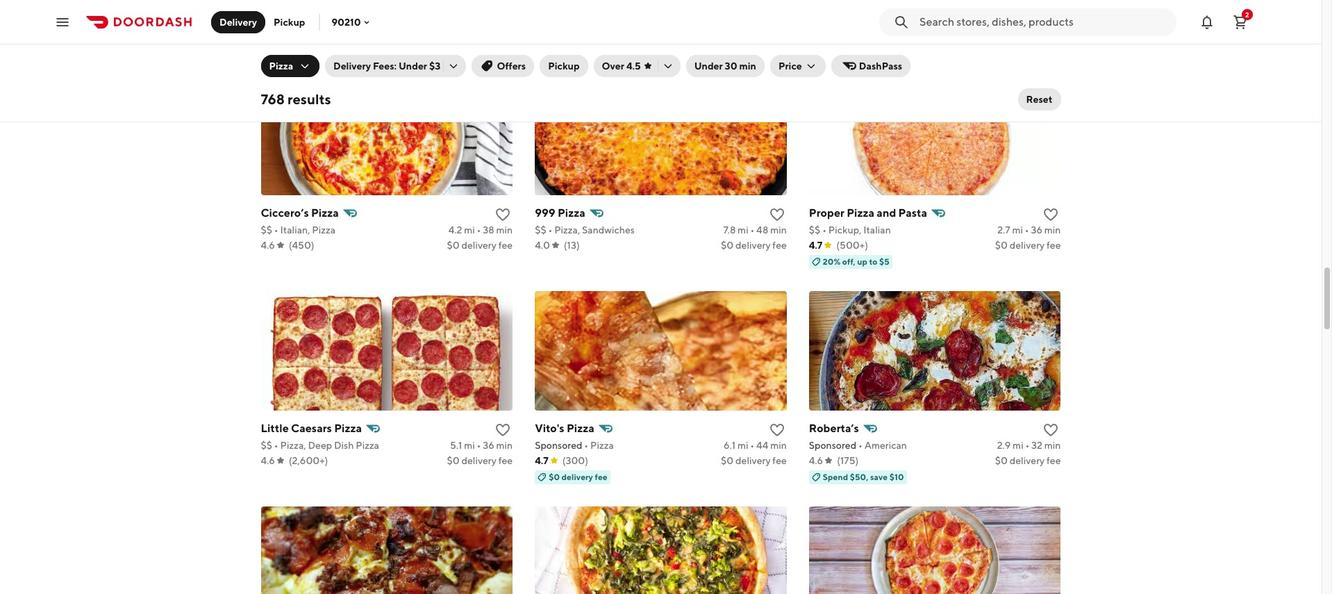 Task type: locate. For each thing, give the bounding box(es) containing it.
pizza, up (2,600+)
[[280, 440, 306, 451]]

0 horizontal spatial click to add this store to your saved list image
[[495, 422, 512, 438]]

0 horizontal spatial 36
[[483, 440, 495, 451]]

$​0 down 6.1 mi • 44 min
[[721, 455, 734, 466]]

4.6
[[261, 240, 275, 251], [261, 455, 275, 466], [809, 455, 824, 466]]

0 vertical spatial sandwiches
[[857, 9, 909, 20]]

sponsored down roberta's
[[809, 440, 857, 451]]

0 vertical spatial 4.7
[[261, 24, 275, 35]]

0 vertical spatial (300)
[[288, 24, 314, 35]]

1 vertical spatial 6.1
[[724, 440, 736, 451]]

$​0 for ciccero's pizza
[[447, 240, 460, 251]]

fee
[[1047, 24, 1061, 35], [321, 41, 334, 51], [595, 41, 608, 51], [499, 240, 513, 251], [773, 240, 787, 251], [1047, 240, 1061, 251], [499, 455, 513, 466], [773, 455, 787, 466], [1047, 455, 1061, 466], [595, 472, 608, 482]]

0 horizontal spatial 6.1
[[724, 440, 736, 451]]

1 vertical spatial 36
[[483, 440, 495, 451]]

$​0 down 2.9 on the right of page
[[996, 455, 1008, 466]]

sponsored down the vito's pizza
[[535, 440, 583, 451]]

$​0 delivery fee down '4.2 mi • 38 min' at the left top of the page
[[447, 240, 513, 251]]

click to add this store to your saved list image for 999 pizza
[[769, 206, 786, 223]]

0 vertical spatial 48
[[1031, 9, 1043, 20]]

mi for proper pizza and pasta
[[1013, 224, 1024, 235]]

click to add this store to your saved list image up '4.2 mi • 38 min' at the left top of the page
[[495, 206, 512, 223]]

pizza up (450) on the top left of page
[[312, 224, 336, 235]]

pizza up dish
[[334, 422, 362, 435]]

1 vertical spatial delivery
[[334, 60, 371, 72]]

mi for roberta's
[[1013, 440, 1024, 451]]

5.1 mi • 36 min
[[450, 440, 513, 451]]

$$ up pizza button
[[261, 9, 272, 20]]

1 horizontal spatial $$ • pizza, sandwiches
[[809, 9, 909, 20]]

sponsored for vito's pizza
[[535, 440, 583, 451]]

4.7 down vito's
[[535, 455, 549, 466]]

$​0 delivery fee down 6.1 mi • 44 min
[[721, 455, 787, 466]]

fee down sponsored • pizza
[[595, 472, 608, 482]]

$$ • pizza, sandwiches up (13)
[[535, 224, 635, 235]]

pizza
[[280, 9, 304, 20], [269, 60, 294, 72], [311, 206, 339, 219], [558, 206, 586, 219], [847, 206, 875, 219], [312, 224, 336, 235], [334, 422, 362, 435], [567, 422, 595, 435], [356, 440, 379, 451], [591, 440, 614, 451]]

0 horizontal spatial $$ • pizza, sandwiches
[[535, 224, 635, 235]]

pickup left over
[[548, 60, 580, 72]]

little
[[261, 422, 289, 435]]

36 for little caesars pizza
[[483, 440, 495, 451]]

$​0 delivery fee for roberta's
[[996, 455, 1061, 466]]

$$ for little caesars pizza
[[261, 440, 272, 451]]

pickup
[[274, 16, 305, 27], [548, 60, 580, 72]]

4.6 down little
[[261, 455, 275, 466]]

click to add this store to your saved list image
[[495, 422, 512, 438], [1043, 422, 1060, 438]]

0 horizontal spatial sponsored
[[535, 440, 583, 451]]

$0 delivery fee link
[[535, 0, 787, 53]]

pizza,
[[829, 9, 855, 20], [555, 224, 580, 235], [280, 440, 306, 451]]

$0 delivery fee down sponsored • pizza
[[549, 472, 608, 482]]

4.6 left (450) on the top left of page
[[261, 240, 275, 251]]

6.1
[[998, 9, 1010, 20], [724, 440, 736, 451]]

min for little caesars pizza
[[497, 440, 513, 451]]

$​0 down 2.7
[[996, 240, 1008, 251]]

under left $3
[[399, 60, 427, 72]]

under
[[399, 60, 427, 72], [695, 60, 723, 72]]

mi for vito's pizza
[[738, 440, 749, 451]]

0 vertical spatial $$ • pizza, sandwiches
[[809, 9, 909, 20]]

(300) down sponsored • pizza
[[563, 455, 589, 466]]

1 horizontal spatial 48
[[1031, 9, 1043, 20]]

and
[[877, 206, 897, 219]]

0 vertical spatial pizza,
[[829, 9, 855, 20]]

4.7 down $$ • pizza
[[261, 24, 275, 35]]

3 items, open order cart image
[[1233, 14, 1249, 30]]

$$ down ciccero's
[[261, 224, 272, 235]]

0 horizontal spatial pizza,
[[280, 440, 306, 451]]

min for proper pizza and pasta
[[1045, 224, 1061, 235]]

$​0 delivery fee for vito's pizza
[[721, 455, 787, 466]]

36 right 2.7
[[1032, 224, 1043, 235]]

$​0 down 4.2
[[447, 240, 460, 251]]

price
[[779, 60, 802, 72]]

$​0 down '5.1' at the bottom left of the page
[[447, 455, 460, 466]]

0 horizontal spatial under
[[399, 60, 427, 72]]

36 right '5.1' at the bottom left of the page
[[483, 440, 495, 451]]

1 horizontal spatial pizza,
[[555, 224, 580, 235]]

1 horizontal spatial 6.1
[[998, 9, 1010, 20]]

(500+)
[[837, 240, 869, 251]]

sandwiches
[[857, 9, 909, 20], [582, 224, 635, 235]]

$​0 delivery fee down the 7.8 mi • 48 min
[[721, 240, 787, 251]]

$$ for proper pizza and pasta
[[809, 224, 821, 235]]

1 horizontal spatial 36
[[1032, 224, 1043, 235]]

0 vertical spatial 36
[[1032, 224, 1043, 235]]

0 horizontal spatial pickup button
[[265, 11, 314, 33]]

$$ down little
[[261, 440, 272, 451]]

(175)
[[837, 455, 859, 466]]

sponsored for roberta's
[[809, 440, 857, 451]]

$​0 delivery fee down 5.1 mi • 36 min
[[447, 455, 513, 466]]

0 horizontal spatial (300)
[[288, 24, 314, 35]]

$$ • pizza
[[261, 9, 304, 20]]

$$
[[261, 9, 272, 20], [809, 9, 821, 20], [261, 224, 272, 235], [535, 224, 547, 235], [809, 224, 821, 235], [261, 440, 272, 451]]

$​0 delivery fee for 999 pizza
[[721, 240, 787, 251]]

dashpass
[[859, 60, 903, 72]]

4.7 down proper
[[809, 240, 823, 251]]

min for vito's pizza
[[771, 440, 787, 451]]

$$ • pizza, sandwiches up dashpass button
[[809, 9, 909, 20]]

48 for 6.1 mi • 48 min
[[1031, 9, 1043, 20]]

$​0 down 7.8 on the right top
[[721, 240, 734, 251]]

1 vertical spatial $$ • pizza, sandwiches
[[535, 224, 635, 235]]

2 vertical spatial 4.7
[[535, 455, 549, 466]]

$5
[[880, 256, 890, 267]]

0 horizontal spatial sandwiches
[[582, 224, 635, 235]]

32
[[1032, 440, 1043, 451]]

reset button
[[1018, 88, 1061, 110]]

0 horizontal spatial pickup
[[274, 16, 305, 27]]

1 horizontal spatial under
[[695, 60, 723, 72]]

2
[[1246, 10, 1250, 18]]

2 vertical spatial pizza,
[[280, 440, 306, 451]]

$​0 down 6.1 mi • 48 min
[[996, 24, 1008, 35]]

pickup button left over
[[540, 55, 588, 77]]

6.1 mi • 44 min
[[724, 440, 787, 451]]

fee down "90210"
[[321, 41, 334, 51]]

•
[[274, 9, 278, 20], [823, 9, 827, 20], [1025, 9, 1029, 20], [274, 224, 278, 235], [477, 224, 481, 235], [549, 224, 553, 235], [751, 224, 755, 235], [823, 224, 827, 235], [1026, 224, 1030, 235], [274, 440, 278, 451], [477, 440, 481, 451], [585, 440, 589, 451], [751, 440, 755, 451], [859, 440, 863, 451], [1026, 440, 1030, 451]]

2 sponsored from the left
[[809, 440, 857, 451]]

$$ • pizza, deep dish pizza
[[261, 440, 379, 451]]

delivery inside button
[[220, 16, 257, 27]]

$$ up 4.0
[[535, 224, 547, 235]]

min for ciccero's pizza
[[496, 224, 513, 235]]

min
[[1045, 9, 1061, 20], [740, 60, 757, 72], [496, 224, 513, 235], [771, 224, 787, 235], [1045, 224, 1061, 235], [497, 440, 513, 451], [771, 440, 787, 451], [1045, 440, 1061, 451]]

pickup button
[[265, 11, 314, 33], [540, 55, 588, 77]]

48
[[1031, 9, 1043, 20], [757, 224, 769, 235]]

pizza, up (13)
[[555, 224, 580, 235]]

price button
[[771, 55, 826, 77]]

90210
[[332, 16, 361, 27]]

vito's
[[535, 422, 565, 435]]

2 horizontal spatial 4.7
[[809, 240, 823, 251]]

4.6 for little
[[261, 455, 275, 466]]

999 pizza
[[535, 206, 586, 219]]

$​0 delivery fee
[[996, 24, 1061, 35], [447, 240, 513, 251], [721, 240, 787, 251], [996, 240, 1061, 251], [447, 455, 513, 466], [721, 455, 787, 466], [996, 455, 1061, 466]]

click to add this store to your saved list image for vito's pizza
[[769, 422, 786, 438]]

pizza up 768
[[269, 60, 294, 72]]

mi for little caesars pizza
[[464, 440, 475, 451]]

sandwiches down 999 pizza
[[582, 224, 635, 235]]

sandwiches up dashpass
[[857, 9, 909, 20]]

0 horizontal spatial 48
[[757, 224, 769, 235]]

1 vertical spatial pickup button
[[540, 55, 588, 77]]

delivery fees: under $3
[[334, 60, 441, 72]]

2 button
[[1227, 8, 1255, 36]]

fee down 2.9 mi • 32 min
[[1047, 455, 1061, 466]]

1 vertical spatial 48
[[757, 224, 769, 235]]

pickup up pizza button
[[274, 16, 305, 27]]

to
[[870, 256, 878, 267]]

1 horizontal spatial pickup
[[548, 60, 580, 72]]

$0
[[275, 41, 286, 51], [549, 41, 560, 51], [549, 472, 560, 482]]

1 horizontal spatial click to add this store to your saved list image
[[1043, 422, 1060, 438]]

min for 999 pizza
[[771, 224, 787, 235]]

fees:
[[373, 60, 397, 72]]

roberta's
[[809, 422, 859, 435]]

under left 30 on the top right
[[695, 60, 723, 72]]

click to add this store to your saved list image up the 7.8 mi • 48 min
[[769, 206, 786, 223]]

768 results
[[261, 91, 331, 107]]

fee up over
[[595, 41, 608, 51]]

4.5
[[627, 60, 641, 72]]

$​0 delivery fee down 2.7 mi • 36 min
[[996, 240, 1061, 251]]

$$ for 999 pizza
[[535, 224, 547, 235]]

1 vertical spatial pizza,
[[555, 224, 580, 235]]

delivery
[[1010, 24, 1045, 35], [288, 41, 319, 51], [562, 41, 593, 51], [462, 240, 497, 251], [736, 240, 771, 251], [1010, 240, 1045, 251], [462, 455, 497, 466], [736, 455, 771, 466], [1010, 455, 1045, 466], [562, 472, 593, 482]]

sponsored
[[535, 440, 583, 451], [809, 440, 857, 451]]

$​0 for proper pizza and pasta
[[996, 240, 1008, 251]]

click to add this store to your saved list image up 2.9 mi • 32 min
[[1043, 422, 1060, 438]]

1 vertical spatial 4.7
[[809, 240, 823, 251]]

4.7
[[261, 24, 275, 35], [809, 240, 823, 251], [535, 455, 549, 466]]

1 click to add this store to your saved list image from the left
[[495, 422, 512, 438]]

1 horizontal spatial sandwiches
[[857, 9, 909, 20]]

min inside button
[[740, 60, 757, 72]]

1 horizontal spatial sponsored
[[809, 440, 857, 451]]

under 30 min
[[695, 60, 757, 72]]

$$ down proper
[[809, 224, 821, 235]]

0 vertical spatial 6.1
[[998, 9, 1010, 20]]

36
[[1032, 224, 1043, 235], [483, 440, 495, 451]]

$​0 delivery fee for little caesars pizza
[[447, 455, 513, 466]]

1 horizontal spatial (300)
[[563, 455, 589, 466]]

$​0 for little caesars pizza
[[447, 455, 460, 466]]

(2,600+)
[[289, 455, 328, 466]]

1 horizontal spatial 4.7
[[535, 455, 549, 466]]

click to add this store to your saved list image up 5.1 mi • 36 min
[[495, 422, 512, 438]]

pizza, up dashpass button
[[829, 9, 855, 20]]

sandwiches for 6.1
[[857, 9, 909, 20]]

delivery left fees:
[[334, 60, 371, 72]]

offers button
[[472, 55, 535, 77]]

click to add this store to your saved list image
[[495, 206, 512, 223], [769, 206, 786, 223], [1043, 206, 1060, 223], [769, 422, 786, 438]]

1 vertical spatial sandwiches
[[582, 224, 635, 235]]

2.7 mi • 36 min
[[998, 224, 1061, 235]]

$$ • pickup, italian
[[809, 224, 891, 235]]

pickup button up pizza button
[[265, 11, 314, 33]]

1 sponsored from the left
[[535, 440, 583, 451]]

deep
[[308, 440, 332, 451]]

mi
[[1012, 9, 1023, 20], [464, 224, 475, 235], [738, 224, 749, 235], [1013, 224, 1024, 235], [464, 440, 475, 451], [738, 440, 749, 451], [1013, 440, 1024, 451]]

2 under from the left
[[695, 60, 723, 72]]

0 vertical spatial delivery
[[220, 16, 257, 27]]

click to add this store to your saved list image up 2.7 mi • 36 min
[[1043, 206, 1060, 223]]

ciccero's pizza
[[261, 206, 339, 219]]

0 horizontal spatial delivery
[[220, 16, 257, 27]]

$$ • pizza, sandwiches
[[809, 9, 909, 20], [535, 224, 635, 235]]

pizza up the $$ • pickup, italian
[[847, 206, 875, 219]]

30
[[725, 60, 738, 72]]

4.0
[[535, 240, 550, 251]]

1 horizontal spatial delivery
[[334, 60, 371, 72]]

delivery
[[220, 16, 257, 27], [334, 60, 371, 72]]

$​0 delivery fee down 2.9 mi • 32 min
[[996, 455, 1061, 466]]

$$ for ciccero's pizza
[[261, 224, 272, 235]]

(300) down $$ • pizza
[[288, 24, 314, 35]]

delivery left $$ • pizza
[[220, 16, 257, 27]]

2 click to add this store to your saved list image from the left
[[1043, 422, 1060, 438]]

click to add this store to your saved list image up 6.1 mi • 44 min
[[769, 422, 786, 438]]

click to add this store to your saved list image for ciccero's pizza
[[495, 206, 512, 223]]



Task type: describe. For each thing, give the bounding box(es) containing it.
4.6 for ciccero's
[[261, 240, 275, 251]]

$3
[[429, 60, 441, 72]]

off,
[[843, 256, 856, 267]]

spend $50, save $10
[[823, 472, 904, 482]]

1 horizontal spatial pickup button
[[540, 55, 588, 77]]

fee down 5.1 mi • 36 min
[[499, 455, 513, 466]]

38
[[483, 224, 495, 235]]

dashpass button
[[832, 55, 911, 77]]

under inside the under 30 min button
[[695, 60, 723, 72]]

ciccero's
[[261, 206, 309, 219]]

2.7
[[998, 224, 1011, 235]]

pizza inside button
[[269, 60, 294, 72]]

delivery for delivery
[[220, 16, 257, 27]]

$$ • pizza, sandwiches for 7.8 mi • 48 min
[[535, 224, 635, 235]]

6.1 mi • 48 min
[[998, 9, 1061, 20]]

2.9
[[998, 440, 1011, 451]]

american
[[865, 440, 908, 451]]

768
[[261, 91, 285, 107]]

7.8 mi • 48 min
[[724, 224, 787, 235]]

4.7 for proper pizza and pasta
[[809, 240, 823, 251]]

2 horizontal spatial pizza,
[[829, 9, 855, 20]]

pasta
[[899, 206, 928, 219]]

pizza right 999
[[558, 206, 586, 219]]

over
[[602, 60, 625, 72]]

6.1 for 6.1 mi • 44 min
[[724, 440, 736, 451]]

italian
[[864, 224, 891, 235]]

4.7 for vito's pizza
[[535, 455, 549, 466]]

$​0 for 999 pizza
[[721, 240, 734, 251]]

20% off, up to $5
[[823, 256, 890, 267]]

offers
[[497, 60, 526, 72]]

pickup,
[[829, 224, 862, 235]]

$50,
[[850, 472, 869, 482]]

$10
[[890, 472, 904, 482]]

$​0 delivery fee for proper pizza and pasta
[[996, 240, 1061, 251]]

fee down '4.2 mi • 38 min' at the left top of the page
[[499, 240, 513, 251]]

delivery button
[[211, 11, 265, 33]]

7.8
[[724, 224, 736, 235]]

fee down 2.7 mi • 36 min
[[1047, 240, 1061, 251]]

sandwiches for 7.8
[[582, 224, 635, 235]]

4.2 mi • 38 min
[[449, 224, 513, 235]]

results
[[288, 91, 331, 107]]

(450)
[[289, 240, 315, 251]]

dish
[[334, 440, 354, 451]]

min for roberta's
[[1045, 440, 1061, 451]]

pizza down the vito's pizza
[[591, 440, 614, 451]]

$$ • italian, pizza
[[261, 224, 336, 235]]

pizza right dish
[[356, 440, 379, 451]]

(13)
[[564, 240, 580, 251]]

click to add this store to your saved list image for roberta's
[[1043, 422, 1060, 438]]

mi for ciccero's pizza
[[464, 224, 475, 235]]

pizza button
[[261, 55, 320, 77]]

4.2
[[449, 224, 462, 235]]

Store search: begin typing to search for stores available on DoorDash text field
[[920, 14, 1169, 30]]

open menu image
[[54, 14, 71, 30]]

$​0 for roberta's
[[996, 455, 1008, 466]]

fee down 6.1 mi • 44 min
[[773, 455, 787, 466]]

reset
[[1027, 94, 1053, 105]]

44
[[757, 440, 769, 451]]

0 horizontal spatial 4.7
[[261, 24, 275, 35]]

delivery for delivery fees: under $3
[[334, 60, 371, 72]]

999
[[535, 206, 556, 219]]

$0 delivery fee up over
[[549, 41, 608, 51]]

$​0 for vito's pizza
[[721, 455, 734, 466]]

pizza, for little caesars pizza
[[280, 440, 306, 451]]

48 for 7.8 mi • 48 min
[[757, 224, 769, 235]]

spend
[[823, 472, 849, 482]]

over 4.5 button
[[594, 55, 681, 77]]

notification bell image
[[1199, 14, 1216, 30]]

20%
[[823, 256, 841, 267]]

under 30 min button
[[686, 55, 765, 77]]

2.9 mi • 32 min
[[998, 440, 1061, 451]]

fee down the 7.8 mi • 48 min
[[773, 240, 787, 251]]

6.1 for 6.1 mi • 48 min
[[998, 9, 1010, 20]]

$​0 delivery fee down 6.1 mi • 48 min
[[996, 24, 1061, 35]]

1 vertical spatial pickup
[[548, 60, 580, 72]]

click to add this store to your saved list image for proper pizza and pasta
[[1043, 206, 1060, 223]]

click to add this store to your saved list image for little caesars pizza
[[495, 422, 512, 438]]

sponsored • american
[[809, 440, 908, 451]]

little caesars pizza
[[261, 422, 362, 435]]

0 vertical spatial pickup
[[274, 16, 305, 27]]

pizza up pizza button
[[280, 9, 304, 20]]

caesars
[[291, 422, 332, 435]]

$$ up the price button
[[809, 9, 821, 20]]

4.6 up spend
[[809, 455, 824, 466]]

1 vertical spatial (300)
[[563, 455, 589, 466]]

fee down 6.1 mi • 48 min
[[1047, 24, 1061, 35]]

sponsored • pizza
[[535, 440, 614, 451]]

$​0 delivery fee for ciccero's pizza
[[447, 240, 513, 251]]

pizza up sponsored • pizza
[[567, 422, 595, 435]]

1 under from the left
[[399, 60, 427, 72]]

pizza up $$ • italian, pizza in the left of the page
[[311, 206, 339, 219]]

90210 button
[[332, 16, 372, 27]]

$$ • pizza, sandwiches for 6.1 mi • 48 min
[[809, 9, 909, 20]]

pizza, for 999 pizza
[[555, 224, 580, 235]]

save
[[871, 472, 888, 482]]

0 vertical spatial pickup button
[[265, 11, 314, 33]]

up
[[858, 256, 868, 267]]

vito's pizza
[[535, 422, 595, 435]]

$0 delivery fee up pizza button
[[275, 41, 334, 51]]

36 for proper pizza and pasta
[[1032, 224, 1043, 235]]

mi for 999 pizza
[[738, 224, 749, 235]]

italian,
[[280, 224, 310, 235]]

over 4.5
[[602, 60, 641, 72]]

proper
[[809, 206, 845, 219]]

proper pizza and pasta
[[809, 206, 928, 219]]

5.1
[[450, 440, 462, 451]]



Task type: vqa. For each thing, say whether or not it's contained in the screenshot.
top 8/25/21
no



